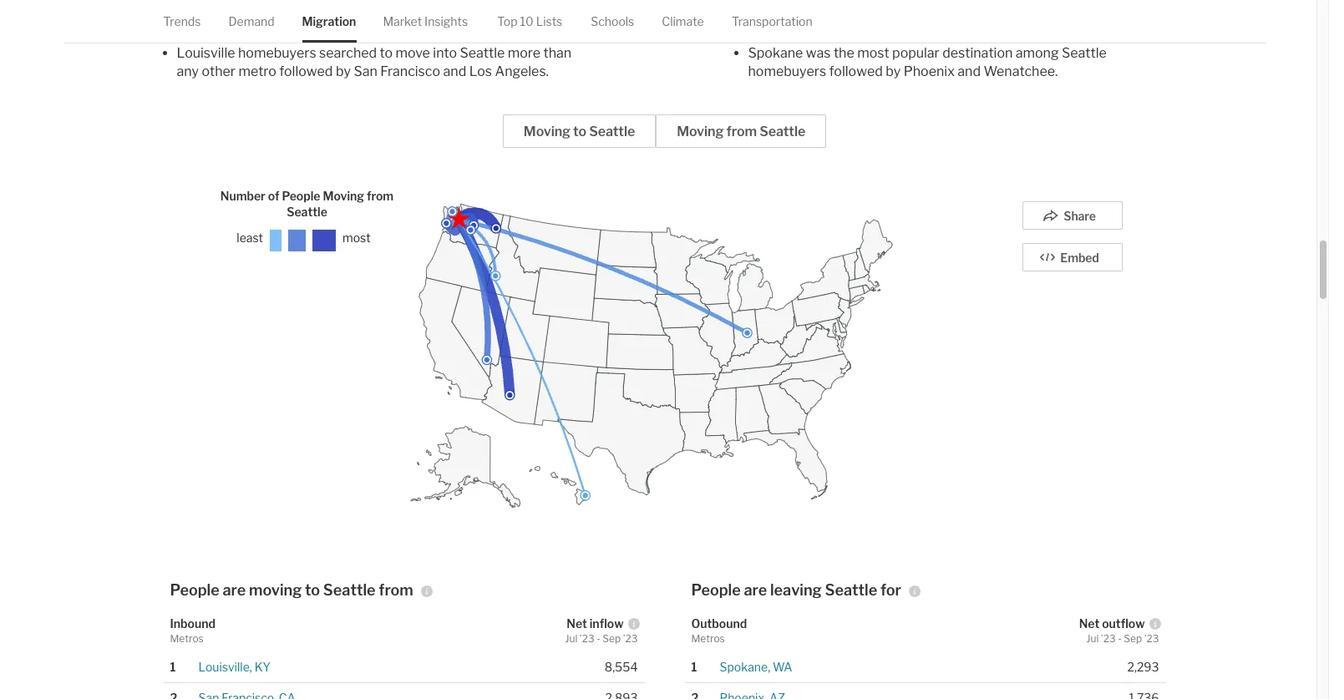 Task type: describe. For each thing, give the bounding box(es) containing it.
searched
[[319, 45, 377, 61]]

top 10 lists link
[[497, 0, 563, 43]]

metros for people are leaving seattle for
[[692, 632, 725, 645]]

1 vertical spatial to
[[573, 123, 587, 139]]

share button
[[1022, 201, 1123, 230]]

spokane
[[748, 45, 803, 61]]

number of people moving from seattle
[[220, 189, 394, 219]]

angeles
[[495, 63, 546, 79]]

inflow
[[590, 616, 624, 631]]

sep for people are leaving seattle for
[[1124, 632, 1143, 645]]

. inside spokane was the most popular destination among seattle homebuyers followed by phoenix and wenatchee .
[[1056, 63, 1058, 79]]

than
[[544, 45, 572, 61]]

wenatchee
[[984, 63, 1056, 79]]

transportation
[[732, 14, 813, 28]]

net for people are leaving seattle for
[[1080, 616, 1100, 631]]

1 '23 from the left
[[580, 632, 595, 645]]

people inside number of people moving from seattle
[[282, 189, 320, 203]]

trends link
[[163, 0, 201, 43]]

insights
[[425, 14, 468, 28]]

ky
[[255, 660, 271, 675]]

san
[[354, 63, 378, 79]]

net inflow
[[567, 616, 624, 631]]

number
[[220, 189, 266, 203]]

moving for moving from
[[677, 123, 724, 139]]

0 vertical spatial homebuyers
[[238, 45, 316, 61]]

metro
[[239, 63, 277, 79]]

los
[[469, 63, 492, 79]]

into
[[433, 45, 457, 61]]

1 . from the left
[[546, 63, 549, 79]]

outbound
[[692, 616, 747, 631]]

are for moving
[[223, 581, 246, 599]]

migration link
[[302, 0, 356, 43]]

jul '23 - sep '23 for people are leaving seattle for
[[1087, 632, 1160, 645]]

outside
[[258, 13, 304, 29]]

people for people are leaving seattle for
[[692, 581, 741, 599]]

any
[[177, 63, 199, 79]]

market
[[383, 14, 422, 28]]

people are moving to seattle from
[[170, 581, 413, 599]]

homebuyers inside spokane was the most popular destination among seattle homebuyers followed by phoenix and wenatchee .
[[748, 63, 827, 79]]

for
[[881, 581, 902, 599]]

3 '23 from the left
[[1101, 632, 1116, 645]]

most inside spokane was the most popular destination among seattle homebuyers followed by phoenix and wenatchee .
[[858, 45, 890, 61]]

move
[[396, 45, 430, 61]]

migration
[[302, 14, 356, 28]]

area.
[[832, 13, 862, 29]]

climate
[[662, 14, 704, 28]]

2,293
[[1128, 660, 1160, 675]]

people are leaving seattle for
[[692, 581, 902, 599]]

popular
[[893, 45, 940, 61]]

by inside spokane was the most popular destination among seattle homebuyers followed by phoenix and wenatchee .
[[886, 63, 901, 79]]

moving
[[249, 581, 302, 599]]

destination
[[943, 45, 1013, 61]]

inbound
[[170, 616, 216, 631]]

leaving
[[770, 581, 822, 599]]

top 10 lists
[[497, 14, 563, 28]]

francisco
[[380, 63, 440, 79]]



Task type: locate. For each thing, give the bounding box(es) containing it.
0 horizontal spatial metros
[[170, 632, 204, 645]]

1 vertical spatial most
[[343, 231, 371, 245]]

1 sep from the left
[[603, 632, 621, 645]]

1 horizontal spatial are
[[744, 581, 767, 599]]

0 horizontal spatial -
[[597, 632, 601, 645]]

0 vertical spatial most
[[858, 45, 890, 61]]

0 horizontal spatial jul
[[565, 632, 578, 645]]

top
[[497, 14, 518, 28]]

seattle
[[177, 13, 222, 29], [460, 45, 505, 61], [1062, 45, 1107, 61], [589, 123, 635, 139], [760, 123, 806, 139], [287, 205, 327, 219], [323, 581, 376, 599], [825, 581, 878, 599]]

are for leaving
[[744, 581, 767, 599]]

sep down outflow
[[1124, 632, 1143, 645]]

2 are from the left
[[744, 581, 767, 599]]

2 net from the left
[[1080, 616, 1100, 631]]

1 jul from the left
[[565, 632, 578, 645]]

1 by from the left
[[336, 63, 351, 79]]

0 horizontal spatial and
[[443, 63, 467, 79]]

least
[[237, 231, 263, 245]]

1 horizontal spatial moving
[[524, 123, 571, 139]]

- down outflow
[[1118, 632, 1122, 645]]

other
[[202, 63, 236, 79]]

metros
[[170, 632, 204, 645], [692, 632, 725, 645]]

1 for people are moving to seattle from
[[170, 660, 176, 675]]

people right of
[[282, 189, 320, 203]]

by
[[336, 63, 351, 79], [886, 63, 901, 79]]

jul down net outflow
[[1087, 632, 1099, 645]]

1 horizontal spatial people
[[282, 189, 320, 203]]

people
[[282, 189, 320, 203], [170, 581, 220, 599], [692, 581, 741, 599]]

moving to seattle
[[524, 123, 635, 139]]

spokane, wa link
[[720, 660, 793, 675]]

'23 down net outflow
[[1101, 632, 1116, 645]]

1 followed from the left
[[279, 63, 333, 79]]

2 horizontal spatial people
[[692, 581, 741, 599]]

most right the
[[858, 45, 890, 61]]

sep down inflow
[[603, 632, 621, 645]]

jul '23 - sep '23 for people are moving to seattle from
[[565, 632, 638, 645]]

louisville
[[177, 45, 235, 61]]

net
[[567, 616, 587, 631], [1080, 616, 1100, 631]]

net left outflow
[[1080, 616, 1100, 631]]

seattle from outside metros.
[[177, 13, 355, 29]]

1 horizontal spatial and
[[958, 63, 981, 79]]

embed button
[[1022, 243, 1123, 271]]

. down than at the top of the page
[[546, 63, 549, 79]]

are
[[223, 581, 246, 599], [744, 581, 767, 599]]

moving for moving to
[[524, 123, 571, 139]]

metros down outbound
[[692, 632, 725, 645]]

1 horizontal spatial most
[[858, 45, 890, 61]]

climate link
[[662, 0, 704, 43]]

1 horizontal spatial homebuyers
[[748, 63, 827, 79]]

0 horizontal spatial are
[[223, 581, 246, 599]]

homebuyers up metro
[[238, 45, 316, 61]]

0 horizontal spatial most
[[343, 231, 371, 245]]

2 jul '23 - sep '23 from the left
[[1087, 632, 1160, 645]]

2 sep from the left
[[1124, 632, 1143, 645]]

by down popular
[[886, 63, 901, 79]]

1 horizontal spatial followed
[[830, 63, 883, 79]]

demand link
[[229, 0, 275, 43]]

jul
[[565, 632, 578, 645], [1087, 632, 1099, 645]]

followed down louisville homebuyers searched to move into seattle
[[279, 63, 333, 79]]

most
[[858, 45, 890, 61], [343, 231, 371, 245]]

1 1 from the left
[[170, 660, 176, 675]]

2 horizontal spatial to
[[573, 123, 587, 139]]

2 '23 from the left
[[623, 632, 638, 645]]

0 horizontal spatial followed
[[279, 63, 333, 79]]

-
[[597, 632, 601, 645], [1118, 632, 1122, 645]]

louisville homebuyers searched to move into seattle
[[177, 45, 505, 61]]

2 1 from the left
[[692, 660, 697, 675]]

0 vertical spatial to
[[380, 45, 393, 61]]

1 horizontal spatial by
[[886, 63, 901, 79]]

1 are from the left
[[223, 581, 246, 599]]

- for people are moving to seattle from
[[597, 632, 601, 645]]

people for people are moving to seattle from
[[170, 581, 220, 599]]

4 '23 from the left
[[1145, 632, 1160, 645]]

1 horizontal spatial 1
[[692, 660, 697, 675]]

1
[[170, 660, 176, 675], [692, 660, 697, 675]]

are left leaving on the bottom
[[744, 581, 767, 599]]

- for people are leaving seattle for
[[1118, 632, 1122, 645]]

of
[[268, 189, 280, 203]]

transportation link
[[732, 0, 813, 43]]

moving
[[524, 123, 571, 139], [677, 123, 724, 139], [323, 189, 364, 203]]

moving inside number of people moving from seattle
[[323, 189, 364, 203]]

followed
[[279, 63, 333, 79], [830, 63, 883, 79]]

people up outbound
[[692, 581, 741, 599]]

1 metros from the left
[[170, 632, 204, 645]]

trends
[[163, 14, 201, 28]]

1 horizontal spatial -
[[1118, 632, 1122, 645]]

followed down the
[[830, 63, 883, 79]]

1 vertical spatial homebuyers
[[748, 63, 827, 79]]

0 horizontal spatial 1
[[170, 660, 176, 675]]

1 horizontal spatial net
[[1080, 616, 1100, 631]]

'23
[[580, 632, 595, 645], [623, 632, 638, 645], [1101, 632, 1116, 645], [1145, 632, 1160, 645]]

2 followed from the left
[[830, 63, 883, 79]]

2 by from the left
[[886, 63, 901, 79]]

2 metros from the left
[[692, 632, 725, 645]]

net for people are moving to seattle from
[[567, 616, 587, 631]]

2 and from the left
[[958, 63, 981, 79]]

jul for people are leaving seattle for
[[1087, 632, 1099, 645]]

. down among
[[1056, 63, 1058, 79]]

metros.
[[307, 13, 355, 29]]

schools link
[[591, 0, 635, 43]]

0 horizontal spatial homebuyers
[[238, 45, 316, 61]]

jul '23 - sep '23 down outflow
[[1087, 632, 1160, 645]]

and inside spokane was the most popular destination among seattle homebuyers followed by phoenix and wenatchee .
[[958, 63, 981, 79]]

1 horizontal spatial sep
[[1124, 632, 1143, 645]]

1 horizontal spatial metros
[[692, 632, 725, 645]]

net left inflow
[[567, 616, 587, 631]]

net outflow
[[1080, 616, 1145, 631]]

1 horizontal spatial to
[[380, 45, 393, 61]]

'23 down inflow
[[623, 632, 638, 645]]

and down into
[[443, 63, 467, 79]]

0 horizontal spatial .
[[546, 63, 549, 79]]

metropolitan area.
[[748, 13, 862, 29]]

most down number of people moving from seattle
[[343, 231, 371, 245]]

to for from
[[305, 581, 320, 599]]

and down 'destination'
[[958, 63, 981, 79]]

louisville,
[[199, 660, 252, 675]]

to for into
[[380, 45, 393, 61]]

homebuyers down spokane
[[748, 63, 827, 79]]

1 horizontal spatial jul
[[1087, 632, 1099, 645]]

embed
[[1061, 251, 1100, 265]]

- down net inflow
[[597, 632, 601, 645]]

followed inside spokane was the most popular destination among seattle homebuyers followed by phoenix and wenatchee .
[[830, 63, 883, 79]]

seattle inside spokane was the most popular destination among seattle homebuyers followed by phoenix and wenatchee .
[[1062, 45, 1107, 61]]

metropolitan
[[748, 13, 829, 29]]

louisville, ky link
[[199, 660, 271, 675]]

8,554
[[605, 660, 638, 675]]

schools
[[591, 14, 635, 28]]

san francisco and los angeles .
[[354, 63, 549, 79]]

sep
[[603, 632, 621, 645], [1124, 632, 1143, 645]]

metros down inbound
[[170, 632, 204, 645]]

market insights
[[383, 14, 468, 28]]

was
[[806, 45, 831, 61]]

1 down outbound
[[692, 660, 697, 675]]

people up inbound
[[170, 581, 220, 599]]

and
[[443, 63, 467, 79], [958, 63, 981, 79]]

0 horizontal spatial moving
[[323, 189, 364, 203]]

1 for people are leaving seattle for
[[692, 660, 697, 675]]

sep for people are moving to seattle from
[[603, 632, 621, 645]]

0 horizontal spatial people
[[170, 581, 220, 599]]

1 - from the left
[[597, 632, 601, 645]]

jul '23 - sep '23
[[565, 632, 638, 645], [1087, 632, 1160, 645]]

more
[[508, 45, 541, 61]]

the
[[834, 45, 855, 61]]

are left moving at the bottom of page
[[223, 581, 246, 599]]

2 vertical spatial to
[[305, 581, 320, 599]]

1 horizontal spatial jul '23 - sep '23
[[1087, 632, 1160, 645]]

1 horizontal spatial .
[[1056, 63, 1058, 79]]

spokane, wa
[[720, 660, 793, 675]]

demand
[[229, 14, 275, 28]]

2 jul from the left
[[1087, 632, 1099, 645]]

by down louisville homebuyers searched to move into seattle
[[336, 63, 351, 79]]

1 and from the left
[[443, 63, 467, 79]]

jul '23 - sep '23 down inflow
[[565, 632, 638, 645]]

from inside number of people moving from seattle
[[367, 189, 394, 203]]

0 horizontal spatial sep
[[603, 632, 621, 645]]

jul for people are moving to seattle from
[[565, 632, 578, 645]]

0 horizontal spatial to
[[305, 581, 320, 599]]

1 net from the left
[[567, 616, 587, 631]]

seattle inside number of people moving from seattle
[[287, 205, 327, 219]]

2 - from the left
[[1118, 632, 1122, 645]]

2 . from the left
[[1056, 63, 1058, 79]]

spokane was the most popular destination among seattle homebuyers followed by phoenix and wenatchee .
[[748, 45, 1107, 79]]

10
[[520, 14, 534, 28]]

to
[[380, 45, 393, 61], [573, 123, 587, 139], [305, 581, 320, 599]]

among
[[1016, 45, 1059, 61]]

0 horizontal spatial jul '23 - sep '23
[[565, 632, 638, 645]]

'23 up 2,293
[[1145, 632, 1160, 645]]

followed inside more than any other metro followed by
[[279, 63, 333, 79]]

lists
[[536, 14, 563, 28]]

share
[[1064, 209, 1096, 223]]

louisville, ky
[[199, 660, 271, 675]]

more than any other metro followed by
[[177, 45, 572, 79]]

homebuyers
[[238, 45, 316, 61], [748, 63, 827, 79]]

1 jul '23 - sep '23 from the left
[[565, 632, 638, 645]]

'23 down net inflow
[[580, 632, 595, 645]]

2 horizontal spatial moving
[[677, 123, 724, 139]]

from
[[225, 13, 255, 29], [727, 123, 757, 139], [367, 189, 394, 203], [379, 581, 413, 599]]

spokane,
[[720, 660, 771, 675]]

market insights link
[[383, 0, 468, 43]]

.
[[546, 63, 549, 79], [1056, 63, 1058, 79]]

outflow
[[1102, 616, 1145, 631]]

1 down inbound
[[170, 660, 176, 675]]

phoenix
[[904, 63, 955, 79]]

wa
[[773, 660, 793, 675]]

moving from seattle
[[677, 123, 806, 139]]

0 horizontal spatial net
[[567, 616, 587, 631]]

by inside more than any other metro followed by
[[336, 63, 351, 79]]

0 horizontal spatial by
[[336, 63, 351, 79]]

metros for people are moving to seattle from
[[170, 632, 204, 645]]

jul down net inflow
[[565, 632, 578, 645]]



Task type: vqa. For each thing, say whether or not it's contained in the screenshot.
outside
yes



